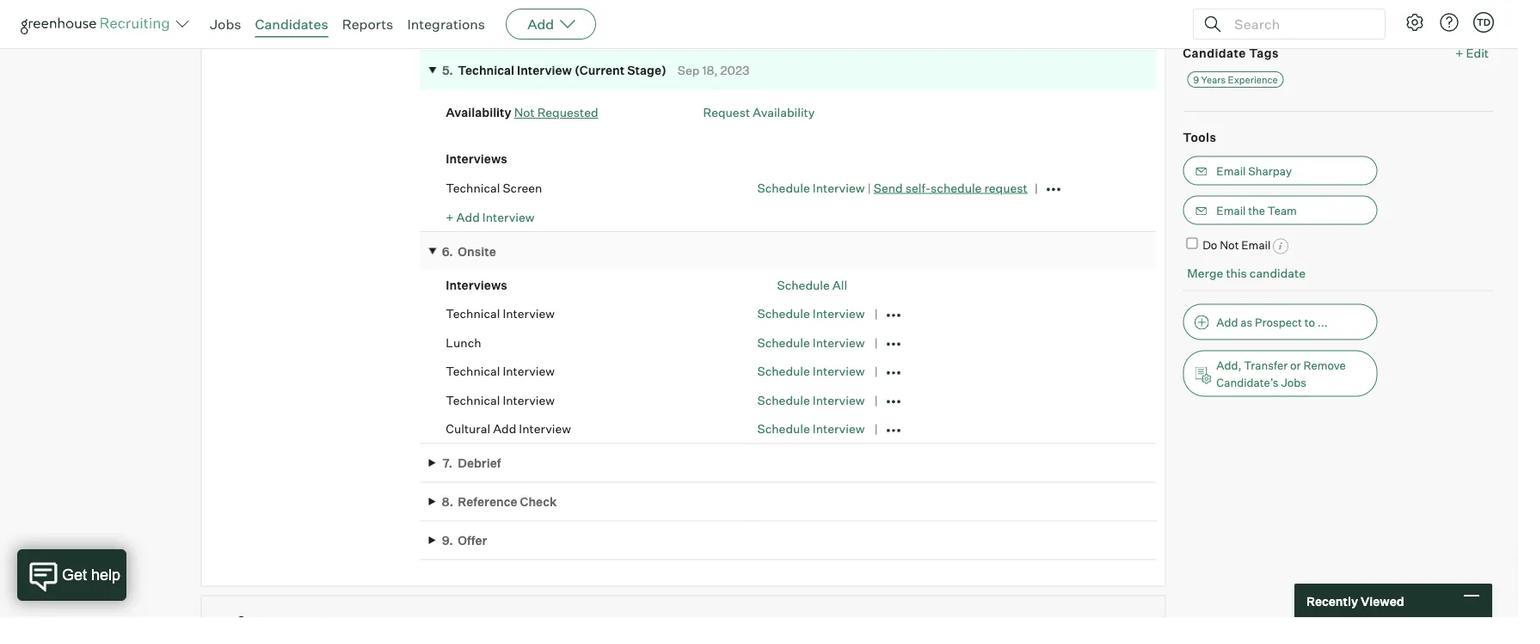 Task type: vqa. For each thing, say whether or not it's contained in the screenshot.
or
yes



Task type: locate. For each thing, give the bounding box(es) containing it.
td button
[[1470, 9, 1498, 36]]

+ add interview
[[446, 210, 535, 225]]

schedule interview for 6th schedule interview link from the top
[[757, 422, 865, 437]]

email sharpay
[[1217, 164, 1292, 178]]

technical interview down lunch
[[446, 364, 555, 379]]

...
[[1318, 316, 1328, 329]]

2 interviews from the top
[[446, 278, 507, 293]]

+ edit
[[1456, 46, 1489, 61]]

email
[[1217, 164, 1246, 178], [1217, 204, 1246, 218], [1241, 238, 1271, 252]]

0 horizontal spatial 2023
[[606, 24, 635, 39]]

add inside 'add as prospect to ...' button
[[1217, 316, 1238, 329]]

1 vertical spatial technical interview
[[446, 364, 555, 379]]

not right do
[[1220, 238, 1239, 252]]

4 schedule interview from the top
[[757, 393, 865, 408]]

2023 up request in the top of the page
[[721, 63, 750, 78]]

1 horizontal spatial 18,
[[702, 63, 718, 78]]

technical up + add interview
[[446, 181, 500, 196]]

recently
[[1307, 594, 1358, 609]]

not for email
[[1220, 238, 1239, 252]]

add
[[527, 15, 554, 33], [456, 210, 480, 225], [1217, 316, 1238, 329], [493, 422, 516, 437]]

1 vertical spatial not
[[1220, 238, 1239, 252]]

+
[[1456, 46, 1464, 61], [446, 210, 454, 225]]

0 vertical spatial jobs
[[210, 15, 241, 33]]

availability
[[446, 105, 511, 121], [753, 105, 815, 121]]

2023 up (current
[[606, 24, 635, 39]]

add right home
[[527, 15, 554, 33]]

interviews down onsite
[[446, 278, 507, 293]]

sep right test
[[563, 24, 585, 39]]

test
[[526, 24, 552, 39]]

0 vertical spatial not
[[514, 105, 535, 121]]

transfer
[[1244, 359, 1288, 372]]

tools
[[1183, 130, 1217, 145]]

add as prospect to ... button
[[1183, 304, 1377, 341]]

Search text field
[[1230, 12, 1369, 37]]

do
[[1203, 238, 1218, 252]]

email inside 'button'
[[1217, 204, 1246, 218]]

|
[[867, 181, 871, 196]]

technical for second schedule interview link from the bottom of the page
[[446, 393, 500, 408]]

1 schedule interview from the top
[[757, 307, 865, 322]]

2 schedule interview from the top
[[757, 336, 865, 351]]

technical interview up lunch
[[446, 307, 555, 322]]

2 vertical spatial technical interview
[[446, 393, 555, 408]]

email left the
[[1217, 204, 1246, 218]]

technical screen
[[446, 181, 542, 196]]

1 vertical spatial jobs
[[1281, 376, 1307, 390]]

email up merge this candidate on the top right of page
[[1241, 238, 1271, 252]]

not
[[514, 105, 535, 121], [1220, 238, 1239, 252]]

+ for + add interview
[[446, 210, 454, 225]]

5 schedule interview link from the top
[[757, 393, 865, 408]]

schedule interview
[[757, 307, 865, 322], [757, 336, 865, 351], [757, 364, 865, 379], [757, 393, 865, 408], [757, 422, 865, 437]]

reports link
[[342, 15, 393, 33]]

1 horizontal spatial 2023
[[721, 63, 750, 78]]

18,
[[588, 24, 603, 39], [702, 63, 718, 78]]

home
[[489, 24, 524, 39]]

interviews
[[446, 152, 507, 167], [446, 278, 507, 293]]

0 horizontal spatial +
[[446, 210, 454, 225]]

jobs left the candidates
[[210, 15, 241, 33]]

2 vertical spatial email
[[1241, 238, 1271, 252]]

1 horizontal spatial availability
[[753, 105, 815, 121]]

0 horizontal spatial availability
[[446, 105, 511, 121]]

1 horizontal spatial sep
[[678, 63, 700, 78]]

0 vertical spatial technical interview
[[446, 307, 555, 322]]

schedule for 2nd schedule interview link from the top
[[757, 307, 810, 322]]

lunch
[[446, 336, 481, 351]]

add left as
[[1217, 316, 1238, 329]]

schedule interview for third schedule interview link from the top of the page
[[757, 336, 865, 351]]

technical for sixth schedule interview link from the bottom
[[446, 181, 500, 196]]

7.
[[443, 456, 453, 471]]

0 vertical spatial +
[[1456, 46, 1464, 61]]

schedule interview link
[[757, 181, 865, 196], [757, 307, 865, 322], [757, 336, 865, 351], [757, 364, 865, 379], [757, 393, 865, 408], [757, 422, 865, 437]]

not requested button
[[514, 105, 598, 121]]

schedule
[[757, 181, 810, 196], [777, 278, 830, 293], [757, 307, 810, 322], [757, 336, 810, 351], [757, 364, 810, 379], [757, 393, 810, 408], [757, 422, 810, 437]]

1 vertical spatial interviews
[[446, 278, 507, 293]]

0 vertical spatial sep
[[563, 24, 585, 39]]

as
[[1241, 316, 1253, 329]]

1 horizontal spatial +
[[1456, 46, 1464, 61]]

cultural add interview
[[446, 422, 571, 437]]

availability right request in the top of the page
[[753, 105, 815, 121]]

6 schedule interview link from the top
[[757, 422, 865, 437]]

td button
[[1474, 12, 1494, 33]]

9
[[1193, 74, 1199, 86]]

1 interviews from the top
[[446, 152, 507, 167]]

0 horizontal spatial sep
[[563, 24, 585, 39]]

1 horizontal spatial jobs
[[1281, 376, 1307, 390]]

1 horizontal spatial not
[[1220, 238, 1239, 252]]

the
[[1248, 204, 1265, 218]]

jobs
[[210, 15, 241, 33], [1281, 376, 1307, 390]]

sep 18, 2023
[[678, 63, 750, 78]]

interview
[[517, 63, 572, 78], [813, 181, 865, 196], [482, 210, 535, 225], [503, 307, 555, 322], [813, 307, 865, 322], [813, 336, 865, 351], [503, 364, 555, 379], [813, 364, 865, 379], [503, 393, 555, 408], [813, 393, 865, 408], [519, 422, 571, 437], [813, 422, 865, 437]]

None text field
[[1183, 0, 1484, 10]]

request availability button
[[703, 105, 815, 121]]

9 years experience link
[[1187, 72, 1284, 88]]

0 vertical spatial interviews
[[446, 152, 507, 167]]

technical interview up cultural add interview
[[446, 393, 555, 408]]

5.
[[442, 63, 453, 78]]

1 vertical spatial email
[[1217, 204, 1246, 218]]

8.
[[442, 495, 453, 510]]

technical interview
[[446, 307, 555, 322], [446, 364, 555, 379], [446, 393, 555, 408]]

jobs down or
[[1281, 376, 1307, 390]]

3 schedule interview from the top
[[757, 364, 865, 379]]

team
[[1268, 204, 1297, 218]]

technical for 2nd schedule interview link from the top
[[446, 307, 500, 322]]

reports
[[342, 15, 393, 33]]

integrations
[[407, 15, 485, 33]]

availability not requested
[[446, 105, 598, 121]]

0 vertical spatial 18,
[[588, 24, 603, 39]]

+ up the 6.
[[446, 210, 454, 225]]

1 vertical spatial +
[[446, 210, 454, 225]]

candidate tags
[[1183, 46, 1279, 61]]

1 technical interview from the top
[[446, 307, 555, 322]]

availability down '5.'
[[446, 105, 511, 121]]

candidate
[[1250, 266, 1306, 281]]

5. technical interview (current stage)
[[442, 63, 667, 78]]

1 schedule interview link from the top
[[757, 181, 865, 196]]

to
[[1305, 316, 1315, 329]]

jobs link
[[210, 15, 241, 33]]

edit
[[1466, 46, 1489, 61]]

0 vertical spatial email
[[1217, 164, 1246, 178]]

technical down lunch
[[446, 364, 500, 379]]

email left sharpay
[[1217, 164, 1246, 178]]

offer
[[458, 534, 487, 549]]

schedule interview for 4th schedule interview link from the top of the page
[[757, 364, 865, 379]]

1 availability from the left
[[446, 105, 511, 121]]

2023
[[606, 24, 635, 39], [721, 63, 750, 78]]

18, up request in the top of the page
[[702, 63, 718, 78]]

technical interview for 2nd schedule interview link from the top
[[446, 307, 555, 322]]

email the team button
[[1183, 196, 1377, 225]]

candidate
[[1183, 46, 1246, 61]]

integrations link
[[407, 15, 485, 33]]

5 schedule interview from the top
[[757, 422, 865, 437]]

3 technical interview from the top
[[446, 393, 555, 408]]

interviews up technical screen
[[446, 152, 507, 167]]

18, up (current
[[588, 24, 603, 39]]

technical up the cultural
[[446, 393, 500, 408]]

email inside button
[[1217, 164, 1246, 178]]

candidate's
[[1217, 376, 1279, 390]]

not left requested
[[514, 105, 535, 121]]

+ edit link
[[1451, 42, 1493, 65]]

technical
[[458, 63, 514, 78], [446, 181, 500, 196], [446, 307, 500, 322], [446, 364, 500, 379], [446, 393, 500, 408]]

technical up lunch
[[446, 307, 500, 322]]

2 technical interview from the top
[[446, 364, 555, 379]]

take
[[458, 24, 486, 39]]

schedule for third schedule interview link from the top of the page
[[757, 336, 810, 351]]

merge
[[1187, 266, 1224, 281]]

0 horizontal spatial jobs
[[210, 15, 241, 33]]

1 vertical spatial sep
[[678, 63, 700, 78]]

+ left "edit" at the right
[[1456, 46, 1464, 61]]

schedule for 4th schedule interview link from the top of the page
[[757, 364, 810, 379]]

sep right stage)
[[678, 63, 700, 78]]

schedule interview for second schedule interview link from the bottom of the page
[[757, 393, 865, 408]]

4 schedule interview link from the top
[[757, 364, 865, 379]]

0 horizontal spatial not
[[514, 105, 535, 121]]

(current
[[575, 63, 625, 78]]

remove
[[1304, 359, 1346, 372]]



Task type: describe. For each thing, give the bounding box(es) containing it.
not for requested
[[514, 105, 535, 121]]

4.
[[442, 24, 454, 39]]

stage)
[[627, 63, 667, 78]]

add inside add popup button
[[527, 15, 554, 33]]

1 vertical spatial 18,
[[702, 63, 718, 78]]

do not email
[[1203, 238, 1271, 252]]

schedule interview | send self-schedule request
[[757, 181, 1028, 196]]

add button
[[506, 9, 596, 40]]

6.
[[442, 244, 453, 259]]

add up 6. onsite
[[456, 210, 480, 225]]

schedule all link
[[777, 278, 847, 293]]

prospect
[[1255, 316, 1302, 329]]

4. take home test sep 18, 2023
[[442, 24, 638, 39]]

request availability
[[703, 105, 815, 121]]

recently viewed
[[1307, 594, 1404, 609]]

send self-schedule request link
[[874, 181, 1028, 196]]

debrief
[[458, 456, 501, 471]]

reference
[[458, 495, 517, 510]]

technical for 4th schedule interview link from the top of the page
[[446, 364, 500, 379]]

self-
[[906, 181, 931, 196]]

schedule interview for 2nd schedule interview link from the top
[[757, 307, 865, 322]]

all
[[832, 278, 847, 293]]

6. onsite
[[442, 244, 496, 259]]

sharpay
[[1248, 164, 1292, 178]]

Do Not Email checkbox
[[1186, 238, 1198, 250]]

add as prospect to ...
[[1217, 316, 1328, 329]]

this
[[1226, 266, 1247, 281]]

configure image
[[1405, 12, 1425, 33]]

or
[[1290, 359, 1301, 372]]

+ for + edit
[[1456, 46, 1464, 61]]

technical right '5.'
[[458, 63, 514, 78]]

technical interview for 4th schedule interview link from the top of the page
[[446, 364, 555, 379]]

0 horizontal spatial 18,
[[588, 24, 603, 39]]

+ add interview link
[[446, 210, 535, 225]]

schedule all
[[777, 278, 847, 293]]

merge this candidate
[[1187, 266, 1306, 281]]

9 years experience
[[1193, 74, 1278, 86]]

add, transfer or remove candidate's jobs
[[1217, 359, 1346, 390]]

schedule for second schedule interview link from the bottom of the page
[[757, 393, 810, 408]]

2 availability from the left
[[753, 105, 815, 121]]

candidates
[[255, 15, 328, 33]]

td
[[1477, 16, 1491, 28]]

check
[[520, 495, 557, 510]]

9.
[[442, 534, 453, 549]]

7. debrief
[[443, 456, 501, 471]]

tags
[[1249, 46, 1279, 61]]

add, transfer or remove candidate's jobs button
[[1183, 351, 1377, 397]]

schedule
[[931, 181, 982, 196]]

viewed
[[1361, 594, 1404, 609]]

1 vertical spatial 2023
[[721, 63, 750, 78]]

request
[[984, 181, 1028, 196]]

schedule for schedule all link
[[777, 278, 830, 293]]

email the team
[[1217, 204, 1297, 218]]

screen
[[503, 181, 542, 196]]

send
[[874, 181, 903, 196]]

years
[[1201, 74, 1226, 86]]

requested
[[537, 105, 598, 121]]

email for email sharpay
[[1217, 164, 1246, 178]]

3 schedule interview link from the top
[[757, 336, 865, 351]]

experience
[[1228, 74, 1278, 86]]

add right the cultural
[[493, 422, 516, 437]]

email sharpay button
[[1183, 157, 1377, 186]]

schedule for 6th schedule interview link from the top
[[757, 422, 810, 437]]

8. reference check
[[442, 495, 557, 510]]

add,
[[1217, 359, 1242, 372]]

merge this candidate link
[[1187, 266, 1306, 281]]

greenhouse recruiting image
[[21, 14, 175, 34]]

9. offer
[[442, 534, 487, 549]]

request
[[703, 105, 750, 121]]

jobs inside "add, transfer or remove candidate's jobs"
[[1281, 376, 1307, 390]]

email for email the team
[[1217, 204, 1246, 218]]

0 vertical spatial 2023
[[606, 24, 635, 39]]

onsite
[[458, 244, 496, 259]]

2 schedule interview link from the top
[[757, 307, 865, 322]]

cultural
[[446, 422, 490, 437]]

candidates link
[[255, 15, 328, 33]]

technical interview for second schedule interview link from the bottom of the page
[[446, 393, 555, 408]]



